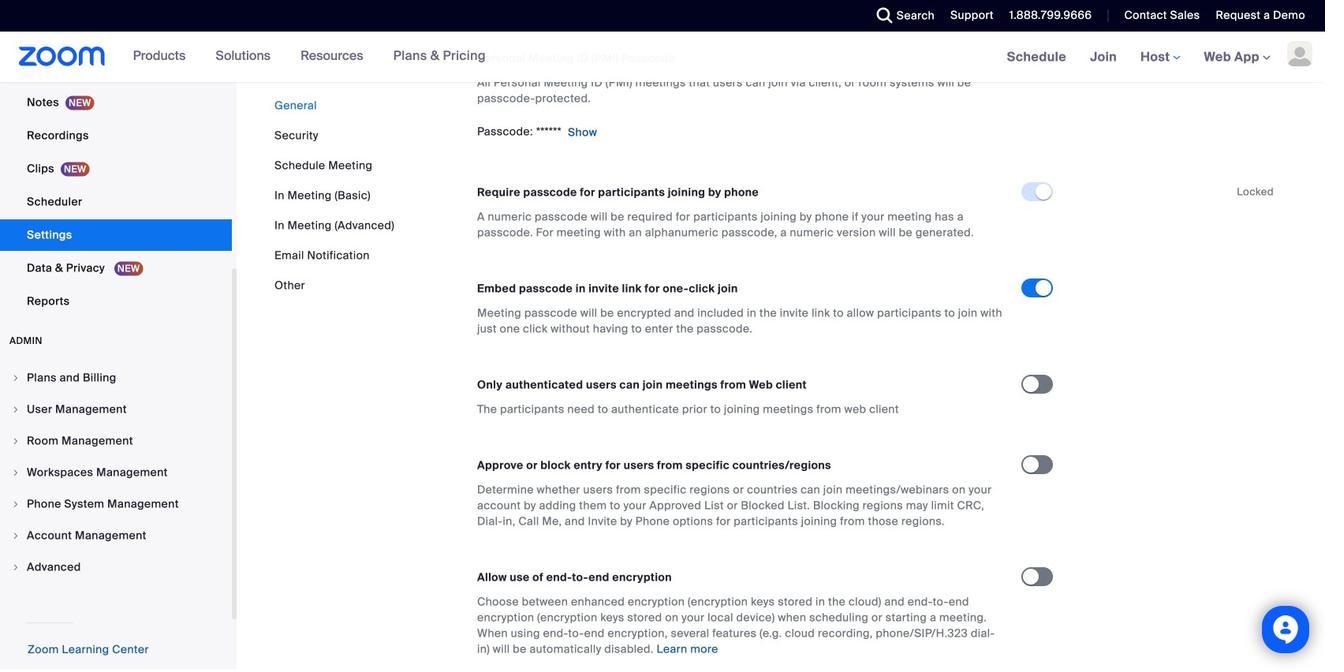 Task type: locate. For each thing, give the bounding box(es) containing it.
1 vertical spatial right image
[[11, 499, 21, 509]]

profile picture image
[[1288, 41, 1313, 66]]

6 menu item from the top
[[0, 521, 232, 551]]

1 right image from the top
[[11, 436, 21, 446]]

right image for third 'menu item' from the bottom of the the admin menu menu
[[11, 499, 21, 509]]

4 right image from the top
[[11, 531, 21, 540]]

right image
[[11, 436, 21, 446], [11, 499, 21, 509]]

2 right image from the top
[[11, 499, 21, 509]]

personal menu menu
[[0, 0, 232, 319]]

right image for 3rd 'menu item' from the top
[[11, 436, 21, 446]]

menu bar
[[275, 98, 395, 294]]

admin menu menu
[[0, 363, 232, 584]]

3 right image from the top
[[11, 468, 21, 477]]

1 right image from the top
[[11, 373, 21, 383]]

0 vertical spatial right image
[[11, 436, 21, 446]]

menu item
[[0, 363, 232, 393], [0, 395, 232, 425], [0, 426, 232, 456], [0, 458, 232, 488], [0, 489, 232, 519], [0, 521, 232, 551], [0, 552, 232, 582]]

product information navigation
[[121, 32, 498, 82]]

right image
[[11, 373, 21, 383], [11, 405, 21, 414], [11, 468, 21, 477], [11, 531, 21, 540], [11, 563, 21, 572]]

5 menu item from the top
[[0, 489, 232, 519]]

3 menu item from the top
[[0, 426, 232, 456]]

2 menu item from the top
[[0, 395, 232, 425]]

banner
[[0, 32, 1326, 83]]

zoom logo image
[[19, 47, 105, 66]]

4 menu item from the top
[[0, 458, 232, 488]]



Task type: vqa. For each thing, say whether or not it's contained in the screenshot.
right icon
yes



Task type: describe. For each thing, give the bounding box(es) containing it.
meetings navigation
[[996, 32, 1326, 83]]

5 right image from the top
[[11, 563, 21, 572]]

2 right image from the top
[[11, 405, 21, 414]]

side navigation navigation
[[0, 0, 237, 669]]

1 menu item from the top
[[0, 363, 232, 393]]

7 menu item from the top
[[0, 552, 232, 582]]



